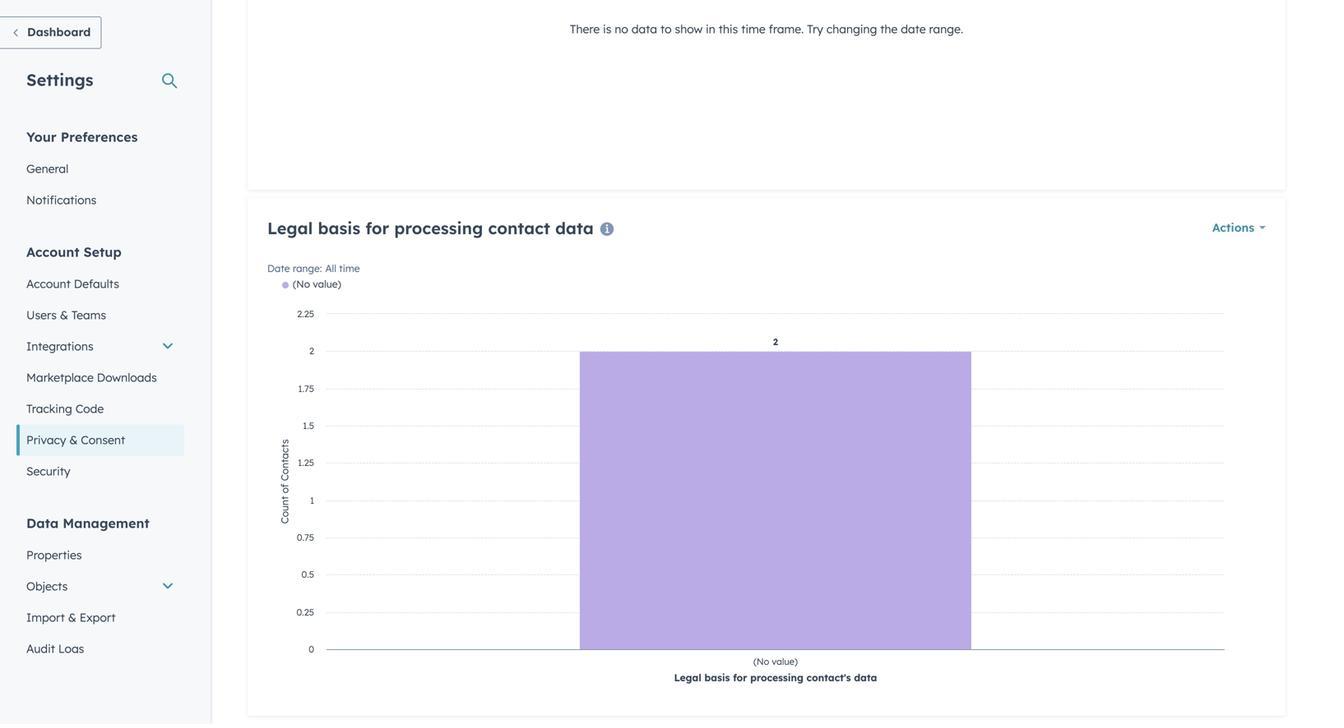 Task type: vqa. For each thing, say whether or not it's contained in the screenshot.
& within the data management ELEMENT
yes



Task type: describe. For each thing, give the bounding box(es) containing it.
toggle series visibility region
[[282, 278, 341, 290]]

basis
[[318, 218, 361, 239]]

there
[[570, 22, 600, 36]]

data management element
[[16, 515, 184, 665]]

date range: all time
[[267, 262, 360, 275]]

export
[[80, 611, 116, 625]]

actions button
[[1213, 216, 1266, 239]]

all
[[325, 262, 336, 275]]

properties link
[[16, 540, 184, 571]]

account defaults
[[26, 277, 119, 291]]

consent
[[81, 433, 125, 448]]

data management
[[26, 515, 150, 532]]

no
[[615, 22, 629, 36]]

privacy
[[26, 433, 66, 448]]

frame.
[[769, 22, 804, 36]]

1 vertical spatial time
[[339, 262, 360, 275]]

users
[[26, 308, 57, 323]]

privacy & consent link
[[16, 425, 184, 456]]

security
[[26, 464, 70, 479]]

try
[[807, 22, 824, 36]]

your
[[26, 129, 57, 145]]

legal
[[267, 218, 313, 239]]

audit logs
[[26, 642, 84, 657]]

in
[[706, 22, 716, 36]]

dashboard
[[27, 25, 91, 39]]

import & export
[[26, 611, 116, 625]]

account for account setup
[[26, 244, 80, 260]]

the
[[881, 22, 898, 36]]

audit logs link
[[16, 634, 184, 665]]

range.
[[929, 22, 964, 36]]

notifications link
[[16, 185, 184, 216]]

0 vertical spatial time
[[742, 22, 766, 36]]

actions
[[1213, 221, 1255, 235]]

account setup
[[26, 244, 122, 260]]

notifications
[[26, 193, 97, 207]]

there is no data to show in this time frame. try changing the date range.
[[570, 22, 964, 36]]

objects button
[[16, 571, 184, 603]]

privacy & consent
[[26, 433, 125, 448]]

settings
[[26, 70, 93, 90]]

marketplace downloads link
[[16, 362, 184, 394]]

teams
[[71, 308, 106, 323]]

data
[[26, 515, 59, 532]]

contact
[[488, 218, 550, 239]]



Task type: locate. For each thing, give the bounding box(es) containing it.
range:
[[293, 262, 322, 275]]

2 account from the top
[[26, 277, 71, 291]]

defaults
[[74, 277, 119, 291]]

1 vertical spatial &
[[69, 433, 78, 448]]

0 vertical spatial data
[[632, 22, 657, 36]]

& for teams
[[60, 308, 68, 323]]

marketplace
[[26, 371, 94, 385]]

& inside import & export link
[[68, 611, 76, 625]]

account inside account defaults link
[[26, 277, 71, 291]]

account defaults link
[[16, 269, 184, 300]]

1 horizontal spatial time
[[742, 22, 766, 36]]

objects
[[26, 580, 68, 594]]

0 vertical spatial account
[[26, 244, 80, 260]]

time right all
[[339, 262, 360, 275]]

data left to
[[632, 22, 657, 36]]

processing
[[394, 218, 483, 239]]

dashboard link
[[0, 16, 101, 49]]

tracking code
[[26, 402, 104, 416]]

logs
[[58, 642, 84, 657]]

integrations button
[[16, 331, 184, 362]]

general
[[26, 162, 68, 176]]

1 vertical spatial data
[[555, 218, 594, 239]]

account up "users"
[[26, 277, 71, 291]]

audit
[[26, 642, 55, 657]]

code
[[75, 402, 104, 416]]

changing
[[827, 22, 877, 36]]

& right privacy
[[69, 433, 78, 448]]

account up "account defaults"
[[26, 244, 80, 260]]

1 account from the top
[[26, 244, 80, 260]]

setup
[[84, 244, 122, 260]]

this
[[719, 22, 738, 36]]

integrations
[[26, 339, 94, 354]]

for
[[366, 218, 389, 239]]

is
[[603, 22, 612, 36]]

general link
[[16, 153, 184, 185]]

account
[[26, 244, 80, 260], [26, 277, 71, 291]]

preferences
[[61, 129, 138, 145]]

your preferences element
[[16, 128, 184, 216]]

date
[[901, 22, 926, 36]]

1 vertical spatial account
[[26, 277, 71, 291]]

& for consent
[[69, 433, 78, 448]]

&
[[60, 308, 68, 323], [69, 433, 78, 448], [68, 611, 76, 625]]

tracking
[[26, 402, 72, 416]]

management
[[63, 515, 150, 532]]

legal basis for processing contact data
[[267, 218, 594, 239]]

1 horizontal spatial data
[[632, 22, 657, 36]]

security link
[[16, 456, 184, 487]]

import & export link
[[16, 603, 184, 634]]

time
[[742, 22, 766, 36], [339, 262, 360, 275]]

2 vertical spatial &
[[68, 611, 76, 625]]

show
[[675, 22, 703, 36]]

& inside users & teams link
[[60, 308, 68, 323]]

& right "users"
[[60, 308, 68, 323]]

downloads
[[97, 371, 157, 385]]

account setup element
[[16, 243, 184, 487]]

import
[[26, 611, 65, 625]]

data
[[632, 22, 657, 36], [555, 218, 594, 239]]

0 vertical spatial &
[[60, 308, 68, 323]]

properties
[[26, 548, 82, 563]]

& left export
[[68, 611, 76, 625]]

interactive chart image
[[267, 278, 1266, 697]]

0 horizontal spatial data
[[555, 218, 594, 239]]

& inside privacy & consent link
[[69, 433, 78, 448]]

your preferences
[[26, 129, 138, 145]]

0 horizontal spatial time
[[339, 262, 360, 275]]

account for account defaults
[[26, 277, 71, 291]]

marketplace downloads
[[26, 371, 157, 385]]

tracking code link
[[16, 394, 184, 425]]

date
[[267, 262, 290, 275]]

users & teams
[[26, 308, 106, 323]]

data right contact
[[555, 218, 594, 239]]

to
[[661, 22, 672, 36]]

& for export
[[68, 611, 76, 625]]

time right this
[[742, 22, 766, 36]]

users & teams link
[[16, 300, 184, 331]]



